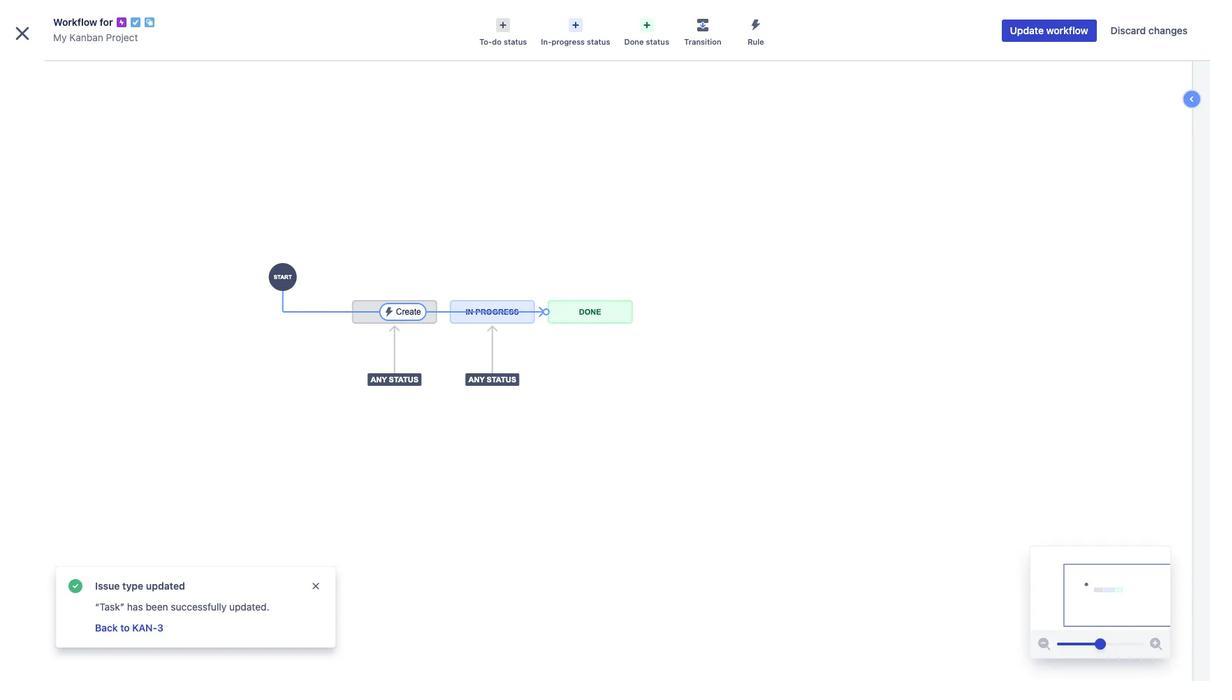 Task type: describe. For each thing, give the bounding box(es) containing it.
in-
[[541, 37, 552, 46]]

has
[[127, 602, 143, 613]]

my kanban project link
[[53, 29, 138, 46]]

done
[[624, 37, 644, 46]]

team-
[[61, 632, 84, 643]]

discard
[[1111, 24, 1146, 36]]

rule button
[[729, 14, 782, 48]]

status for to-do status
[[504, 37, 527, 46]]

"task" has been successfully updated.
[[95, 602, 269, 613]]

done status button
[[617, 14, 676, 48]]

kan-
[[132, 623, 157, 634]]

issue
[[95, 581, 120, 592]]

0 vertical spatial my kanban project
[[53, 31, 138, 43]]

to
[[120, 623, 130, 634]]

to-do status
[[479, 37, 527, 46]]

project
[[123, 632, 151, 643]]

learn more
[[61, 651, 107, 662]]

learn
[[61, 651, 84, 662]]

workflow
[[53, 16, 97, 28]]

successfully
[[171, 602, 227, 613]]

rule
[[748, 37, 764, 46]]

1 vertical spatial my
[[42, 61, 56, 73]]

in-progress status
[[541, 37, 610, 46]]

Zoom level range field
[[1057, 631, 1144, 659]]

zoom out image
[[1036, 636, 1053, 653]]

transition
[[684, 37, 721, 46]]

to-do status button
[[472, 14, 534, 48]]

you're in the workflow viewfinder, use the arrow keys to move it element
[[1031, 547, 1170, 631]]

1 vertical spatial kanban
[[59, 61, 94, 73]]

0 vertical spatial project
[[106, 31, 138, 43]]

my inside my kanban project link
[[53, 31, 67, 43]]

learn more button
[[61, 651, 107, 662]]

Search field
[[945, 8, 1084, 31]]

workflow for
[[53, 16, 113, 28]]

transition button
[[676, 14, 729, 48]]



Task type: locate. For each thing, give the bounding box(es) containing it.
success image
[[67, 578, 84, 595]]

back to kan-3 button
[[94, 620, 165, 637]]

1 vertical spatial project
[[96, 61, 130, 73]]

dismiss image
[[310, 581, 321, 592]]

status right progress
[[587, 37, 610, 46]]

status for in-progress status
[[587, 37, 610, 46]]

back to kan-3 link
[[95, 623, 163, 634]]

progress
[[552, 37, 585, 46]]

kanban down workflow for
[[69, 31, 103, 43]]

updated.
[[229, 602, 269, 613]]

issue type updated
[[95, 581, 185, 592]]

2 horizontal spatial status
[[646, 37, 669, 46]]

status
[[504, 37, 527, 46], [587, 37, 610, 46], [646, 37, 669, 46]]

update
[[1010, 24, 1044, 36]]

back to kan-3
[[95, 623, 163, 634]]

in-progress status button
[[534, 14, 617, 48]]

my
[[53, 31, 67, 43], [42, 61, 56, 73]]

jira software image
[[36, 11, 130, 28], [36, 11, 130, 28]]

more
[[86, 651, 107, 662]]

changes
[[1149, 24, 1188, 36]]

0 vertical spatial kanban
[[69, 31, 103, 43]]

0 horizontal spatial status
[[504, 37, 527, 46]]

to-
[[479, 37, 492, 46]]

for
[[100, 16, 113, 28]]

status right "done"
[[646, 37, 669, 46]]

discard changes button
[[1102, 20, 1196, 42]]

my kanban project down for
[[53, 31, 138, 43]]

1 status from the left
[[504, 37, 527, 46]]

been
[[146, 602, 168, 613]]

"task"
[[95, 602, 124, 613]]

kanban
[[69, 31, 103, 43], [59, 61, 94, 73]]

done status
[[624, 37, 669, 46]]

managed
[[84, 632, 121, 643]]

you're in a team-managed project
[[17, 632, 151, 643]]

3 status from the left
[[646, 37, 669, 46]]

banner
[[0, 0, 1210, 39]]

project
[[106, 31, 138, 43], [96, 61, 130, 73]]

3
[[157, 623, 163, 634]]

update workflow
[[1010, 24, 1088, 36]]

1 horizontal spatial status
[[587, 37, 610, 46]]

updated
[[146, 581, 185, 592]]

a
[[54, 632, 58, 643]]

1 vertical spatial my kanban project
[[42, 61, 130, 73]]

kanban inside my kanban project link
[[69, 31, 103, 43]]

my kanban project
[[53, 31, 138, 43], [42, 61, 130, 73]]

back
[[95, 623, 118, 634]]

type
[[122, 581, 143, 592]]

project down my kanban project link
[[96, 61, 130, 73]]

zoom in image
[[1148, 636, 1165, 653]]

0 vertical spatial my
[[53, 31, 67, 43]]

my kanban project down my kanban project link
[[42, 61, 130, 73]]

do
[[492, 37, 502, 46]]

discard changes
[[1111, 24, 1188, 36]]

close workflow editor image
[[11, 22, 34, 45]]

update workflow button
[[1002, 20, 1097, 42]]

primary element
[[8, 0, 945, 39]]

you're
[[17, 632, 42, 643]]

2 status from the left
[[587, 37, 610, 46]]

kanban down my kanban project link
[[59, 61, 94, 73]]

project down for
[[106, 31, 138, 43]]

in
[[44, 632, 51, 643]]

workflow
[[1046, 24, 1088, 36]]

status right do
[[504, 37, 527, 46]]

group
[[6, 256, 162, 331], [6, 256, 162, 294], [6, 294, 162, 331]]



Task type: vqa. For each thing, say whether or not it's contained in the screenshot.
middle the status
yes



